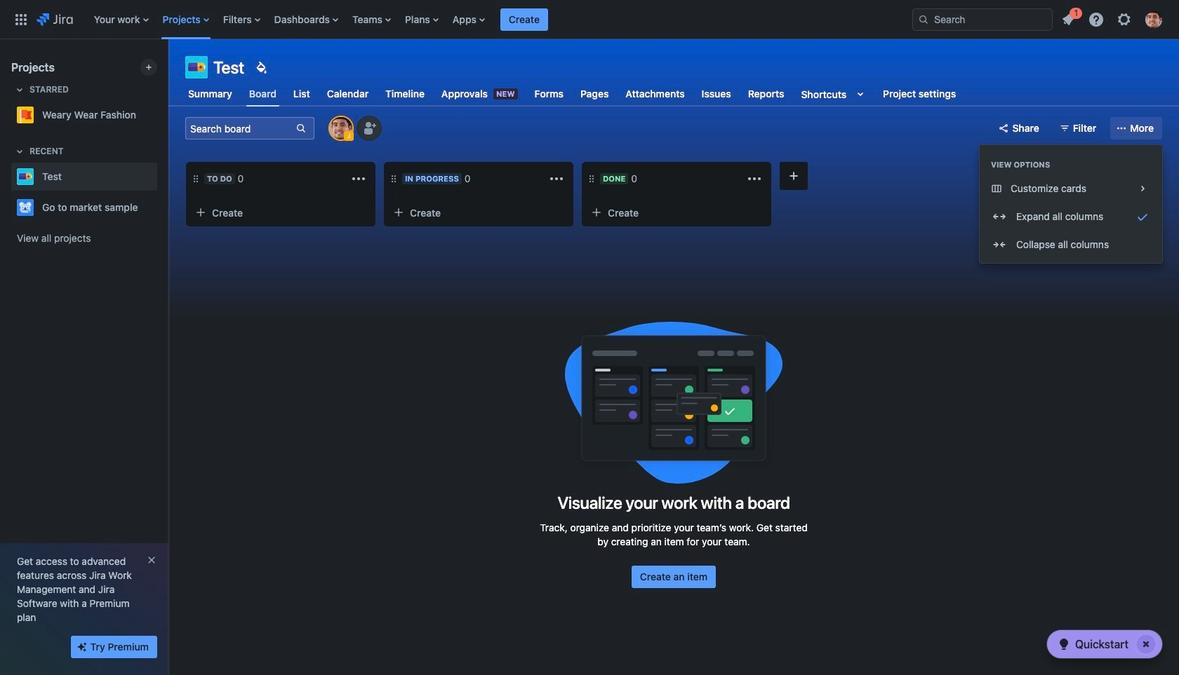 Task type: vqa. For each thing, say whether or not it's contained in the screenshot.
board image
no



Task type: locate. For each thing, give the bounding box(es) containing it.
create column image
[[785, 168, 802, 185]]

tab list
[[177, 81, 967, 107]]

help image
[[1088, 11, 1105, 28]]

search image
[[918, 14, 929, 25]]

jira image
[[37, 11, 73, 28], [37, 11, 73, 28]]

None search field
[[913, 8, 1053, 31]]

collapse starred projects image
[[11, 81, 28, 98]]

sidebar navigation image
[[153, 56, 184, 84]]

set project background image
[[253, 59, 270, 76]]

settings image
[[1116, 11, 1133, 28]]

add people image
[[361, 120, 378, 137]]

0 horizontal spatial list item
[[500, 0, 548, 39]]

1 horizontal spatial list
[[1056, 5, 1171, 32]]

Search field
[[913, 8, 1053, 31]]

list
[[87, 0, 901, 39], [1056, 5, 1171, 32]]

banner
[[0, 0, 1179, 39]]

1 column actions menu image from the left
[[548, 171, 565, 187]]

0 horizontal spatial column actions menu image
[[548, 171, 565, 187]]

column actions menu image
[[548, 171, 565, 187], [746, 171, 763, 187]]

heading
[[980, 159, 1162, 171]]

1 horizontal spatial column actions menu image
[[746, 171, 763, 187]]

collapse recent projects image
[[11, 143, 28, 160]]

notifications image
[[1060, 11, 1077, 28]]

list item
[[500, 0, 548, 39], [1056, 5, 1082, 31]]



Task type: describe. For each thing, give the bounding box(es) containing it.
your profile and settings image
[[1146, 11, 1162, 28]]

Search board text field
[[186, 119, 294, 138]]

primary element
[[8, 0, 901, 39]]

2 column actions menu image from the left
[[746, 171, 763, 187]]

appswitcher icon image
[[13, 11, 29, 28]]

view options group
[[980, 145, 1162, 263]]

close premium upgrade banner image
[[146, 555, 157, 566]]

0 horizontal spatial list
[[87, 0, 901, 39]]

dismiss quickstart image
[[1135, 634, 1158, 656]]

1 horizontal spatial list item
[[1056, 5, 1082, 31]]

create project image
[[143, 62, 154, 73]]



